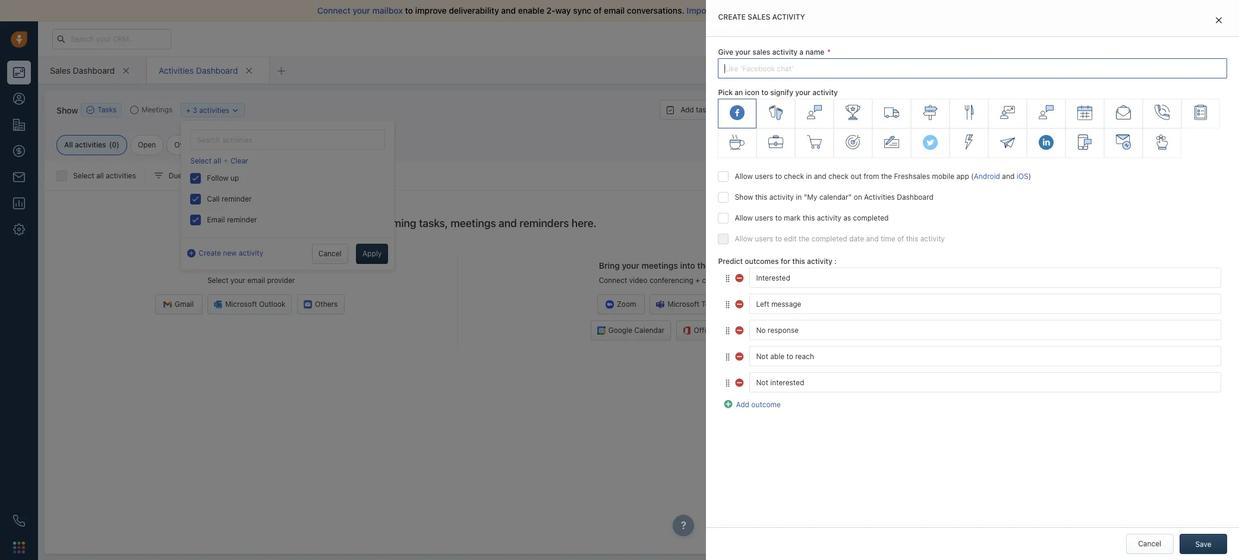 Task type: vqa. For each thing, say whether or not it's contained in the screenshot.
CONNECT GOOGLE CALENDAR
no



Task type: describe. For each thing, give the bounding box(es) containing it.
microsoft outlook button
[[207, 294, 292, 315]]

out
[[851, 172, 862, 181]]

sales
[[50, 65, 71, 75]]

16 nov
[[889, 211, 915, 222]]

0 horizontal spatial activities
[[159, 65, 194, 75]]

upcoming
[[368, 217, 416, 229]]

email image
[[1122, 34, 1130, 44]]

reminder for call reminder
[[222, 194, 252, 203]]

crm for bring your emails into the crm
[[293, 261, 312, 271]]

0 vertical spatial video
[[917, 151, 935, 160]]

bring your meetings into the crm connect video conferencing + calendar
[[599, 261, 731, 285]]

activity left "as"
[[817, 214, 842, 223]]

microsoft for bring your meetings into the crm
[[668, 300, 700, 309]]

1 horizontal spatial in
[[806, 172, 812, 181]]

pick
[[718, 88, 733, 97]]

and left ios link in the right top of the page
[[1003, 172, 1015, 181]]

allow users to check in and check out from the freshsales mobile app ( android and ios )
[[735, 172, 1032, 181]]

to right mailbox
[[405, 5, 413, 15]]

21:00
[[889, 345, 907, 354]]

1 horizontal spatial 16
[[889, 211, 898, 222]]

the left freshsales
[[881, 172, 892, 181]]

data
[[768, 5, 786, 15]]

connect for connect your mailbox to improve deliverability and enable 2-way sync of email conversations. import all your sales data so you don't have to start from scratch.
[[317, 5, 351, 15]]

improve
[[415, 5, 447, 15]]

the for to
[[799, 234, 810, 243]]

connect your mailbox link
[[317, 5, 405, 15]]

+ inside + 3 activities link
[[186, 106, 191, 114]]

more
[[822, 105, 839, 114]]

into for emails
[[261, 261, 276, 271]]

and left enable
[[501, 5, 516, 15]]

add for add outcome
[[736, 400, 750, 409]]

date
[[850, 234, 864, 243]]

deliverability
[[449, 5, 499, 15]]

import
[[687, 5, 713, 15]]

tab panel containing create sales activity
[[707, 0, 1240, 560]]

this left the "my
[[755, 193, 768, 202]]

widgets
[[1066, 93, 1093, 102]]

1 horizontal spatial (
[[226, 171, 229, 180]]

0 vertical spatial nov
[[229, 171, 242, 180]]

your inside bring your meetings into the crm connect video conferencing + calendar
[[622, 261, 640, 271]]

0 vertical spatial 16
[[244, 171, 252, 180]]

today for today ( nov 16
[[204, 171, 224, 180]]

meetings
[[142, 105, 173, 114]]

find your upcoming tasks, meetings and reminders here.
[[320, 217, 597, 229]]

phone image
[[13, 515, 25, 527]]

office 365
[[694, 326, 730, 335]]

sync
[[573, 5, 592, 15]]

due
[[169, 171, 182, 180]]

call reminder
[[207, 194, 252, 203]]

cancel button for save
[[1126, 534, 1174, 554]]

activities for all
[[106, 171, 136, 180]]

phone element
[[7, 509, 31, 533]]

Search your CRM... text field
[[52, 29, 171, 49]]

give
[[718, 48, 734, 56]]

users for mark
[[755, 214, 773, 223]]

1 horizontal spatial microsoft teams button
[[936, 166, 1016, 180]]

add for add task
[[681, 105, 694, 114]]

2 minus filled image from the top
[[736, 325, 745, 334]]

1 ui drag handle image from the top
[[724, 326, 731, 335]]

task
[[696, 105, 710, 114]]

save button
[[1180, 534, 1228, 554]]

add for add link
[[1043, 523, 1056, 532]]

email
[[207, 215, 225, 224]]

to left edit
[[775, 234, 782, 243]]

my calendar
[[889, 122, 937, 132]]

microsoft teams for the leftmost microsoft teams button
[[668, 300, 723, 309]]

of inside tab panel
[[898, 234, 904, 243]]

+ 3 activities link
[[186, 104, 240, 116]]

sales left data
[[746, 5, 766, 15]]

dashboard for sales dashboard
[[73, 65, 115, 75]]

activity up emails
[[239, 249, 263, 257]]

view
[[796, 144, 812, 152]]

users for check
[[755, 172, 773, 181]]

activities for 3
[[199, 106, 229, 114]]

find
[[320, 217, 341, 229]]

create
[[199, 249, 221, 257]]

1 vertical spatial zoom
[[617, 300, 636, 309]]

1 horizontal spatial nov
[[900, 211, 915, 222]]

allow for allow users to edit the completed date and time of this activity
[[735, 234, 753, 243]]

completed
[[221, 140, 258, 149]]

0 horizontal spatial completed
[[812, 234, 848, 243]]

signify
[[771, 88, 794, 97]]

activity up more
[[813, 88, 838, 97]]

this right for at top right
[[793, 257, 805, 266]]

cancel for apply
[[319, 249, 342, 258]]

to right icon
[[762, 88, 769, 97]]

into for meetings
[[680, 261, 695, 271]]

activity up the mark
[[770, 193, 794, 202]]

ui drag handle image for first minus filled icon from the top
[[724, 274, 731, 283]]

activity right view
[[814, 144, 839, 152]]

new
[[223, 249, 237, 257]]

0 vertical spatial conferencing
[[937, 151, 982, 160]]

cancel for save
[[1139, 539, 1162, 548]]

icon
[[745, 88, 760, 97]]

connect inside bring your meetings into the crm connect video conferencing + calendar
[[599, 276, 627, 285]]

2-
[[547, 5, 556, 15]]

this right time
[[906, 234, 919, 243]]

explore plans
[[1015, 34, 1061, 43]]

way
[[556, 5, 571, 15]]

21
[[969, 34, 976, 42]]

show for show this activity in "my calendar" on activities dashboard
[[735, 193, 753, 202]]

apply button
[[356, 244, 388, 264]]

as
[[844, 214, 851, 223]]

outlook
[[259, 300, 286, 309]]

open
[[138, 140, 156, 149]]

have
[[839, 5, 857, 15]]

microsoft for bring your emails into the crm
[[225, 300, 257, 309]]

mailbox
[[372, 5, 403, 15]]

goals
[[841, 144, 860, 152]]

) inside tab panel
[[1029, 172, 1032, 181]]

an
[[735, 88, 743, 97]]

activities inside tab panel
[[864, 193, 895, 202]]

0 vertical spatial of
[[594, 5, 602, 15]]

follow
[[207, 174, 229, 183]]

2 check from the left
[[829, 172, 849, 181]]

1 vertical spatial calendar
[[991, 151, 1021, 160]]

others button
[[297, 294, 345, 315]]

1 vertical spatial +
[[984, 151, 989, 160]]

365
[[717, 326, 730, 335]]

ui drag handle image for 3rd minus filled image from the top of the tab panel containing create sales activity
[[724, 379, 731, 388]]

explore plans link
[[1008, 32, 1068, 46]]

ios
[[1017, 172, 1029, 181]]

3
[[193, 106, 197, 114]]

call
[[207, 194, 220, 203]]

2 minus filled image from the top
[[736, 351, 745, 360]]

freshsales
[[894, 172, 930, 181]]

2 ui drag handle image from the top
[[724, 352, 731, 361]]

configure widgets button
[[1013, 90, 1099, 105]]

( inside tab panel
[[971, 172, 974, 181]]

all activities ( 0 )
[[64, 140, 119, 149]]

dashboard inside tab panel
[[897, 193, 934, 202]]

and left time
[[866, 234, 879, 243]]

show for show
[[56, 105, 78, 115]]

to up allow users to mark this activity as completed
[[775, 172, 782, 181]]

0 vertical spatial from
[[890, 5, 909, 15]]

add link
[[1043, 523, 1070, 532]]

create
[[718, 12, 746, 21]]

enable
[[518, 5, 545, 15]]

due date:
[[169, 171, 201, 180]]

and left reminders
[[499, 217, 517, 229]]

down image
[[231, 106, 240, 114]]

select all link
[[190, 156, 221, 166]]

+ 3 activities
[[186, 106, 229, 114]]

connect your mailbox to improve deliverability and enable 2-way sync of email conversations. import all your sales data so you don't have to start from scratch.
[[317, 5, 943, 15]]

add outcome
[[736, 400, 781, 409]]

allow users to mark this activity as completed
[[735, 214, 889, 223]]

office 365 button
[[676, 321, 737, 341]]

connect video conferencing + calendar
[[886, 151, 1021, 160]]

configure
[[1031, 93, 1064, 102]]

outcome
[[752, 400, 781, 409]]

save
[[1196, 540, 1212, 549]]

crm for bring your meetings into the crm
[[712, 261, 731, 271]]

in for "my
[[796, 193, 802, 202]]

mark
[[784, 214, 801, 223]]



Task type: locate. For each thing, give the bounding box(es) containing it.
0 horizontal spatial of
[[594, 5, 602, 15]]

add left link
[[1043, 523, 1056, 532]]

google
[[609, 326, 633, 335]]

2 crm from the left
[[712, 261, 731, 271]]

cancel down find at the top left
[[319, 249, 342, 258]]

add link link
[[1043, 522, 1070, 535]]

reminder down up
[[222, 194, 252, 203]]

today down select all link
[[204, 171, 224, 180]]

app
[[957, 172, 969, 181]]

connect for connect video conferencing + calendar
[[886, 151, 915, 160]]

0 vertical spatial zoom button
[[886, 166, 933, 180]]

android link
[[974, 172, 1001, 181]]

2 into from the left
[[680, 261, 695, 271]]

from
[[890, 5, 909, 15], [864, 172, 879, 181]]

minus filled image
[[736, 298, 745, 308], [736, 325, 745, 334], [736, 377, 745, 386]]

microsoft teams up office
[[668, 300, 723, 309]]

1 vertical spatial from
[[864, 172, 879, 181]]

Give your sales activity a name text field
[[718, 58, 1228, 79]]

show inside tab panel
[[735, 193, 753, 202]]

into left predict
[[680, 261, 695, 271]]

into inside bring your emails into the crm select your email provider
[[261, 261, 276, 271]]

1 horizontal spatial from
[[890, 5, 909, 15]]

1 minus filled image from the top
[[736, 272, 745, 282]]

sales right create
[[748, 12, 771, 21]]

0 horizontal spatial microsoft teams
[[668, 300, 723, 309]]

allow
[[735, 172, 753, 181], [735, 214, 753, 223], [735, 234, 753, 243]]

crm inside bring your emails into the crm select your email provider
[[293, 261, 312, 271]]

office
[[694, 326, 715, 335]]

add meeting
[[760, 105, 803, 114]]

dialog
[[707, 0, 1240, 560]]

1 ui drag handle image from the top
[[724, 274, 731, 283]]

dashboard down freshsales
[[897, 193, 934, 202]]

minus filled image
[[736, 272, 745, 282], [736, 351, 745, 360]]

add task button
[[660, 100, 716, 120]]

1 horizontal spatial completed
[[853, 214, 889, 223]]

overdue
[[174, 140, 203, 149]]

3 ui drag handle image from the top
[[724, 379, 731, 388]]

0 vertical spatial calendar
[[903, 122, 937, 132]]

email inside bring your emails into the crm select your email provider
[[247, 276, 265, 285]]

1 horizontal spatial check
[[829, 172, 849, 181]]

bring inside bring your meetings into the crm connect video conferencing + calendar
[[599, 261, 620, 271]]

tab panel
[[707, 0, 1240, 560]]

1 crm from the left
[[293, 261, 312, 271]]

for
[[781, 257, 791, 266]]

2 users from the top
[[755, 214, 773, 223]]

calendar right my
[[903, 122, 937, 132]]

1 into from the left
[[261, 261, 276, 271]]

1 vertical spatial select
[[73, 171, 94, 180]]

1 vertical spatial users
[[755, 214, 773, 223]]

0 horizontal spatial cancel
[[319, 249, 342, 258]]

( left up
[[226, 171, 229, 180]]

0 vertical spatial +
[[186, 106, 191, 114]]

1 horizontal spatial show
[[735, 193, 753, 202]]

connect left mailbox
[[317, 5, 351, 15]]

cancel button inside tab panel
[[1126, 534, 1174, 554]]

0 horizontal spatial show
[[56, 105, 78, 115]]

1 vertical spatial in
[[806, 172, 812, 181]]

1 vertical spatial of
[[898, 234, 904, 243]]

clear link
[[231, 156, 248, 166]]

your
[[914, 34, 929, 42]]

days
[[978, 34, 992, 42]]

sales dashboard
[[50, 65, 115, 75]]

google calendar
[[609, 326, 665, 335]]

video up freshsales
[[917, 151, 935, 160]]

crm up provider
[[293, 261, 312, 271]]

microsoft teams down connect video conferencing + calendar
[[954, 168, 1010, 177]]

0 horizontal spatial (
[[109, 140, 112, 149]]

minus filled image down predict
[[736, 272, 745, 282]]

check up the "my
[[784, 172, 804, 181]]

mobile
[[932, 172, 955, 181]]

1 horizontal spatial )
[[1029, 172, 1032, 181]]

1 horizontal spatial video
[[917, 151, 935, 160]]

completed
[[853, 214, 889, 223], [812, 234, 848, 243]]

all for select all
[[214, 156, 221, 165]]

cancel inside tab panel
[[1139, 539, 1162, 548]]

2 horizontal spatial +
[[984, 151, 989, 160]]

1 horizontal spatial dashboard
[[196, 65, 238, 75]]

2 vertical spatial connect
[[599, 276, 627, 285]]

0 vertical spatial show
[[56, 105, 78, 115]]

time
[[881, 234, 896, 243]]

ios link
[[1017, 172, 1029, 181]]

meetings inside bring your meetings into the crm connect video conferencing + calendar
[[642, 261, 678, 271]]

1 horizontal spatial cancel
[[1139, 539, 1162, 548]]

reminder for email reminder
[[227, 215, 257, 224]]

ui drag handle image for 3rd minus filled image from the bottom
[[724, 300, 731, 309]]

1 check from the left
[[784, 172, 804, 181]]

0 vertical spatial ui drag handle image
[[724, 274, 731, 283]]

video up google calendar
[[629, 276, 648, 285]]

1 vertical spatial ui drag handle image
[[724, 352, 731, 361]]

16 up time
[[889, 211, 898, 222]]

allow for allow users to mark this activity as completed
[[735, 214, 753, 223]]

select for select all activities
[[73, 171, 94, 180]]

nov up 18:00
[[900, 211, 915, 222]]

0 horizontal spatial connect
[[317, 5, 351, 15]]

1 allow from the top
[[735, 172, 753, 181]]

1 horizontal spatial calendar
[[903, 122, 937, 132]]

1 vertical spatial allow
[[735, 214, 753, 223]]

:
[[835, 257, 837, 266]]

2 ui drag handle image from the top
[[724, 300, 731, 309]]

bring for bring your emails into the crm
[[191, 261, 212, 271]]

add right plus filled image
[[736, 400, 750, 409]]

teams
[[988, 168, 1010, 177], [702, 300, 723, 309]]

1 horizontal spatial activities
[[864, 193, 895, 202]]

you
[[800, 5, 814, 15]]

dialog containing create sales activity
[[707, 0, 1240, 560]]

of right time
[[898, 234, 904, 243]]

connect up freshsales
[[886, 151, 915, 160]]

2 horizontal spatial microsoft
[[954, 168, 986, 177]]

cancel button down find at the top left
[[312, 244, 348, 264]]

minus filled image right 365
[[736, 325, 745, 334]]

activities dashboard
[[159, 65, 238, 75]]

the
[[881, 172, 892, 181], [799, 234, 810, 243], [278, 261, 291, 271], [697, 261, 710, 271]]

this
[[755, 193, 768, 202], [803, 214, 815, 223], [906, 234, 919, 243], [793, 257, 805, 266]]

2 horizontal spatial all
[[715, 5, 724, 15]]

check
[[784, 172, 804, 181], [829, 172, 849, 181]]

activity left :
[[807, 257, 833, 266]]

ui drag handle image
[[724, 326, 731, 335], [724, 352, 731, 361]]

1 minus filled image from the top
[[736, 298, 745, 308]]

0 horizontal spatial cancel button
[[312, 244, 348, 264]]

select for select all
[[190, 156, 212, 165]]

calendar
[[903, 122, 937, 132], [991, 151, 1021, 160], [702, 276, 731, 285]]

microsoft up office
[[668, 300, 700, 309]]

0 vertical spatial meetings
[[451, 217, 496, 229]]

0 horizontal spatial )
[[117, 140, 119, 149]]

0 vertical spatial email
[[604, 5, 625, 15]]

google calendar button
[[591, 321, 671, 341]]

select down create new activity link
[[207, 276, 229, 285]]

2 vertical spatial calendar
[[702, 276, 731, 285]]

1 horizontal spatial meetings
[[642, 261, 678, 271]]

import all your sales data link
[[687, 5, 788, 15]]

all right import
[[715, 5, 724, 15]]

users for edit
[[755, 234, 773, 243]]

add inside tab panel
[[736, 400, 750, 409]]

your trial ends in 21 days
[[914, 34, 992, 42]]

edit
[[784, 234, 797, 243]]

completed right "as"
[[853, 214, 889, 223]]

add outcome link
[[724, 399, 781, 409]]

None text field
[[750, 268, 1222, 288], [750, 320, 1222, 340], [750, 372, 1222, 393], [750, 268, 1222, 288], [750, 320, 1222, 340], [750, 372, 1222, 393]]

0 horizontal spatial +
[[186, 106, 191, 114]]

( right app
[[971, 172, 974, 181]]

scratch.
[[911, 5, 943, 15]]

allow users to edit the completed date and time of this activity
[[735, 234, 945, 243]]

bring inside bring your emails into the crm select your email provider
[[191, 261, 212, 271]]

microsoft teams button down connect video conferencing + calendar
[[936, 166, 1016, 180]]

ui drag handle image down 365
[[724, 352, 731, 361]]

all up follow
[[214, 156, 221, 165]]

cancel button left save
[[1126, 534, 1174, 554]]

1 users from the top
[[755, 172, 773, 181]]

1 vertical spatial meetings
[[642, 261, 678, 271]]

activity left a
[[773, 48, 798, 56]]

3 users from the top
[[755, 234, 773, 243]]

conferencing up app
[[937, 151, 982, 160]]

3 minus filled image from the top
[[736, 377, 745, 386]]

0 vertical spatial activities
[[159, 65, 194, 75]]

name
[[806, 48, 825, 56]]

activities
[[159, 65, 194, 75], [864, 193, 895, 202]]

email right sync
[[604, 5, 625, 15]]

1 vertical spatial cancel
[[1139, 539, 1162, 548]]

completed up :
[[812, 234, 848, 243]]

the inside bring your emails into the crm select your email provider
[[278, 261, 291, 271]]

zoom button for microsoft teams button to the right
[[886, 166, 933, 180]]

0 horizontal spatial microsoft
[[225, 300, 257, 309]]

select inside bring your emails into the crm select your email provider
[[207, 276, 229, 285]]

) right android link in the top right of the page
[[1029, 172, 1032, 181]]

0 horizontal spatial in
[[796, 193, 802, 202]]

0 vertical spatial )
[[117, 140, 119, 149]]

reminders
[[520, 217, 569, 229]]

in left 21
[[961, 34, 967, 42]]

this right the mark
[[803, 214, 815, 223]]

calendar up ios link in the right top of the page
[[991, 151, 1021, 160]]

0 vertical spatial allow
[[735, 172, 753, 181]]

freshworks switcher image
[[13, 541, 25, 553]]

calendar
[[635, 326, 665, 335]]

the for meetings
[[697, 261, 710, 271]]

0 vertical spatial in
[[961, 34, 967, 42]]

sales down the create sales activity
[[753, 48, 771, 56]]

tasks,
[[419, 217, 448, 229]]

the right edit
[[799, 234, 810, 243]]

1 bring from the left
[[191, 261, 212, 271]]

+
[[186, 106, 191, 114], [984, 151, 989, 160], [696, 276, 700, 285]]

ui drag handle image up 365
[[724, 300, 731, 309]]

2 vertical spatial +
[[696, 276, 700, 285]]

tasks
[[98, 105, 117, 114]]

teams up office 365 at the right bottom of page
[[702, 300, 723, 309]]

0 horizontal spatial all
[[96, 171, 104, 180]]

1 vertical spatial video
[[629, 276, 648, 285]]

emails
[[233, 261, 259, 271]]

)
[[117, 140, 119, 149], [1029, 172, 1032, 181]]

to left start
[[859, 5, 867, 15]]

0 horizontal spatial video
[[629, 276, 648, 285]]

of right sync
[[594, 5, 602, 15]]

in up the "my
[[806, 172, 812, 181]]

gmail
[[175, 300, 194, 309]]

1 horizontal spatial conferencing
[[937, 151, 982, 160]]

2 vertical spatial in
[[796, 193, 802, 202]]

0 horizontal spatial conferencing
[[650, 276, 694, 285]]

0 vertical spatial zoom
[[905, 168, 925, 177]]

calendar inside bring your meetings into the crm connect video conferencing + calendar
[[702, 276, 731, 285]]

0 horizontal spatial from
[[864, 172, 879, 181]]

0 vertical spatial microsoft teams button
[[936, 166, 1016, 180]]

2 horizontal spatial dashboard
[[897, 193, 934, 202]]

microsoft left outlook
[[225, 300, 257, 309]]

1 vertical spatial reminder
[[227, 215, 257, 224]]

email
[[604, 5, 625, 15], [247, 276, 265, 285]]

minus filled image down predict
[[736, 298, 745, 308]]

microsoft teams
[[954, 168, 1010, 177], [668, 300, 723, 309]]

2 vertical spatial activities
[[106, 171, 136, 180]]

from right start
[[890, 5, 909, 15]]

create sales activity
[[718, 12, 805, 21]]

0 vertical spatial select
[[190, 156, 212, 165]]

1 horizontal spatial microsoft
[[668, 300, 700, 309]]

bring for bring your meetings into the crm
[[599, 261, 620, 271]]

+ 3 activities button
[[181, 103, 245, 117]]

add down pick an icon to signify your activity
[[760, 105, 774, 114]]

microsoft teams for microsoft teams button to the right
[[954, 168, 1010, 177]]

1 vertical spatial cancel button
[[1126, 534, 1174, 554]]

bring your emails into the crm select your email provider
[[191, 261, 312, 285]]

others
[[315, 300, 338, 309]]

cancel
[[319, 249, 342, 258], [1139, 539, 1162, 548]]

activities up 3
[[159, 65, 194, 75]]

and up the "my
[[814, 172, 827, 181]]

up
[[231, 174, 239, 183]]

+ up office
[[696, 276, 700, 285]]

microsoft outlook
[[225, 300, 286, 309]]

2 vertical spatial users
[[755, 234, 773, 243]]

all for select all activities
[[96, 171, 104, 180]]

2 allow from the top
[[735, 214, 753, 223]]

0
[[112, 140, 117, 149]]

email reminder
[[207, 215, 257, 224]]

today
[[204, 171, 224, 180], [889, 196, 909, 205]]

0 horizontal spatial dashboard
[[73, 65, 115, 75]]

+ inside bring your meetings into the crm connect video conferencing + calendar
[[696, 276, 700, 285]]

in left the "my
[[796, 193, 802, 202]]

activity right 18:00
[[921, 234, 945, 243]]

cancel button for apply
[[312, 244, 348, 264]]

1 horizontal spatial crm
[[712, 261, 731, 271]]

0 vertical spatial minus filled image
[[736, 298, 745, 308]]

1 vertical spatial all
[[214, 156, 221, 165]]

2 vertical spatial select
[[207, 276, 229, 285]]

from inside tab panel
[[864, 172, 879, 181]]

in for 21
[[961, 34, 967, 42]]

1 horizontal spatial email
[[604, 5, 625, 15]]

"my
[[804, 193, 818, 202]]

calendar"
[[820, 193, 852, 202]]

0 horizontal spatial zoom
[[617, 300, 636, 309]]

1 vertical spatial today
[[889, 196, 909, 205]]

so
[[788, 5, 797, 15]]

0 vertical spatial minus filled image
[[736, 272, 745, 282]]

bring
[[191, 261, 212, 271], [599, 261, 620, 271]]

0 vertical spatial cancel button
[[312, 244, 348, 264]]

Search activities text field
[[190, 130, 385, 150]]

date:
[[184, 171, 201, 180]]

conferencing inside bring your meetings into the crm connect video conferencing + calendar
[[650, 276, 694, 285]]

microsoft teams button up office
[[650, 294, 730, 315]]

more button
[[812, 100, 860, 120], [812, 100, 860, 120]]

dashboard for activities dashboard
[[196, 65, 238, 75]]

connect
[[317, 5, 351, 15], [886, 151, 915, 160], [599, 276, 627, 285]]

teams for the leftmost microsoft teams button
[[702, 300, 723, 309]]

the up provider
[[278, 261, 291, 271]]

1 vertical spatial activities
[[75, 140, 106, 149]]

dashboard
[[73, 65, 115, 75], [196, 65, 238, 75], [897, 193, 934, 202]]

microsoft
[[954, 168, 986, 177], [225, 300, 257, 309], [668, 300, 700, 309]]

None text field
[[750, 294, 1222, 314], [750, 346, 1222, 366], [750, 294, 1222, 314], [750, 346, 1222, 366]]

video inside bring your meetings into the crm connect video conferencing + calendar
[[629, 276, 648, 285]]

gmail button
[[155, 294, 202, 315]]

nov down clear "link"
[[229, 171, 242, 180]]

zoom up google calendar button
[[617, 300, 636, 309]]

into inside bring your meetings into the crm connect video conferencing + calendar
[[680, 261, 695, 271]]

0 horizontal spatial microsoft teams button
[[650, 294, 730, 315]]

dashboard up + 3 activities link
[[196, 65, 238, 75]]

0 horizontal spatial meetings
[[451, 217, 496, 229]]

zoom button up google
[[597, 294, 645, 315]]

1 horizontal spatial of
[[898, 234, 904, 243]]

0 vertical spatial teams
[[988, 168, 1010, 177]]

android
[[974, 172, 1001, 181]]

all down all activities ( 0 ) at the top
[[96, 171, 104, 180]]

conversations.
[[627, 5, 685, 15]]

+ left 3
[[186, 106, 191, 114]]

activity up a
[[773, 12, 805, 21]]

allow for allow users to check in and check out from the freshsales mobile app ( android and ios )
[[735, 172, 753, 181]]

my
[[889, 122, 900, 132]]

1 horizontal spatial all
[[214, 156, 221, 165]]

view activity goals link
[[784, 143, 860, 153]]

1 horizontal spatial +
[[696, 276, 700, 285]]

give your sales activity a name
[[718, 48, 825, 56]]

0 vertical spatial connect
[[317, 5, 351, 15]]

check left "out"
[[829, 172, 849, 181]]

of
[[594, 5, 602, 15], [898, 234, 904, 243]]

zoom button for the leftmost microsoft teams button
[[597, 294, 645, 315]]

don't
[[816, 5, 837, 15]]

1 vertical spatial minus filled image
[[736, 325, 745, 334]]

0 horizontal spatial calendar
[[702, 276, 731, 285]]

1 vertical spatial microsoft teams
[[668, 300, 723, 309]]

today for today
[[889, 196, 909, 205]]

teams for microsoft teams button to the right
[[988, 168, 1010, 177]]

the left predict
[[697, 261, 710, 271]]

2 horizontal spatial calendar
[[991, 151, 1021, 160]]

all
[[64, 140, 73, 149]]

zoom button
[[886, 166, 933, 180], [597, 294, 645, 315]]

1 vertical spatial completed
[[812, 234, 848, 243]]

minus filled image up add outcome link on the bottom
[[736, 377, 745, 386]]

microsoft down connect video conferencing + calendar
[[954, 168, 986, 177]]

the for emails
[[278, 261, 291, 271]]

select down all activities ( 0 ) at the top
[[73, 171, 94, 180]]

0 horizontal spatial email
[[247, 276, 265, 285]]

from right "out"
[[864, 172, 879, 181]]

ui drag handle image right office
[[724, 326, 731, 335]]

1 vertical spatial 16
[[889, 211, 898, 222]]

pick an icon to signify your activity
[[718, 88, 838, 97]]

activities down allow users to check in and check out from the freshsales mobile app ( android and ios )
[[864, 193, 895, 202]]

2 bring from the left
[[599, 261, 620, 271]]

to left the mark
[[775, 214, 782, 223]]

ui drag handle image
[[724, 274, 731, 283], [724, 300, 731, 309], [724, 379, 731, 388]]

) left open
[[117, 140, 119, 149]]

email down emails
[[247, 276, 265, 285]]

plus filled image
[[724, 399, 734, 408]]

0 horizontal spatial bring
[[191, 261, 212, 271]]

add for add meeting
[[760, 105, 774, 114]]

crm inside bring your meetings into the crm connect video conferencing + calendar
[[712, 261, 731, 271]]

reminder down call reminder
[[227, 215, 257, 224]]

3 allow from the top
[[735, 234, 753, 243]]

1 horizontal spatial zoom
[[905, 168, 925, 177]]

the inside bring your meetings into the crm connect video conferencing + calendar
[[697, 261, 710, 271]]

activities right 3
[[199, 106, 229, 114]]

2 horizontal spatial connect
[[886, 151, 915, 160]]

explore
[[1015, 34, 1041, 43]]

16 right up
[[244, 171, 252, 180]]

into up provider
[[261, 261, 276, 271]]

provider
[[267, 276, 295, 285]]

1 horizontal spatial teams
[[988, 168, 1010, 177]]

18:00
[[889, 238, 908, 247]]

connect up google
[[599, 276, 627, 285]]

clear
[[231, 156, 248, 165]]

zoom left mobile
[[905, 168, 925, 177]]

sales
[[746, 5, 766, 15], [748, 12, 771, 21], [753, 48, 771, 56]]

calendar down predict
[[702, 276, 731, 285]]

add inside 'link'
[[1043, 523, 1056, 532]]

activities inside + 3 activities link
[[199, 106, 229, 114]]

trial
[[931, 34, 943, 42]]



